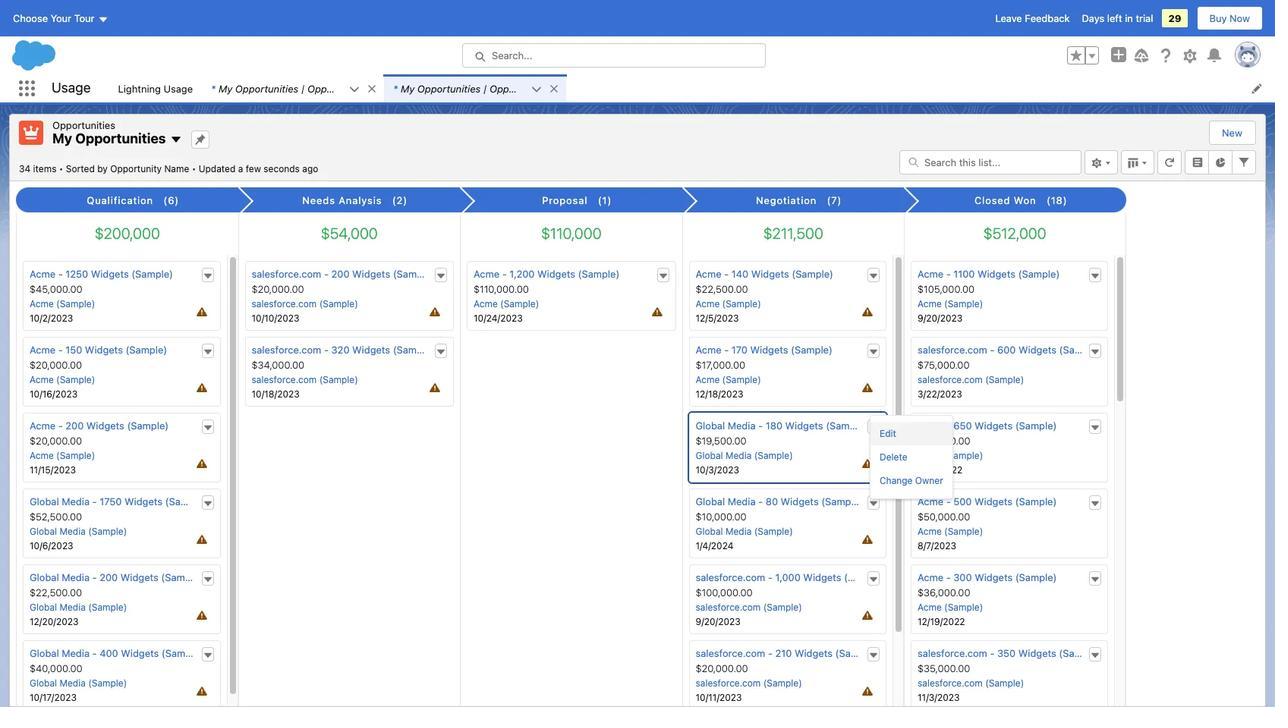Task type: vqa. For each thing, say whether or not it's contained in the screenshot.
300
yes



Task type: describe. For each thing, give the bounding box(es) containing it.
salesforce.com - 320 widgets (sample)
[[252, 344, 435, 356]]

acme (sample) link for 1100
[[918, 299, 984, 310]]

needs analysis
[[303, 194, 382, 207]]

(sample) inside the $75,000.00 salesforce.com (sample) 3/22/2023
[[986, 374, 1025, 386]]

$10,000.00 global media (sample) 1/4/2024
[[696, 511, 793, 552]]

text default image for global media - 180 widgets (sample)
[[869, 423, 879, 434]]

0 horizontal spatial my
[[52, 131, 72, 147]]

days left in trial
[[1083, 12, 1154, 24]]

$36,000.00 acme (sample) 12/19/2022
[[918, 587, 984, 628]]

widgets right 180 on the right
[[786, 420, 824, 432]]

(sample) inside $45,000.00 acme (sample) 10/2/2023
[[56, 299, 95, 310]]

widgets for acme - 170 widgets (sample)
[[751, 344, 789, 356]]

12/20/2023
[[30, 617, 79, 628]]

global media - 80 widgets (sample) link
[[696, 496, 864, 508]]

global inside $19,500.00 global media (sample) 10/3/2023
[[696, 450, 723, 462]]

buy
[[1210, 12, 1228, 24]]

salesforce.com (sample) link for 320
[[252, 374, 358, 386]]

global up "$52,500.00"
[[30, 496, 59, 508]]

acme - 150 widgets (sample) link
[[30, 344, 167, 356]]

media up $19,500.00
[[728, 420, 756, 432]]

widgets for acme - 650 widgets (sample)
[[975, 420, 1013, 432]]

by
[[97, 163, 108, 174]]

1 • from the left
[[59, 163, 63, 174]]

1250
[[66, 268, 88, 280]]

text default image for acme - 170 widgets (sample)
[[869, 347, 879, 358]]

300
[[954, 572, 973, 584]]

$22,500.00 for acme
[[696, 283, 749, 295]]

$50,000.00
[[918, 511, 971, 523]]

lightning usage
[[118, 82, 193, 95]]

(sample) inside $40,000.00 global media (sample) 10/17/2023
[[88, 678, 127, 690]]

media inside $19,500.00 global media (sample) 10/3/2023
[[726, 450, 752, 462]]

text default image for salesforce.com - 350 widgets (sample)
[[1090, 651, 1101, 661]]

$22,500.00 global media (sample) 12/20/2023
[[30, 587, 127, 628]]

34
[[19, 163, 31, 174]]

* for 2nd list item from right
[[211, 82, 216, 95]]

$105,000.00
[[918, 283, 975, 295]]

acme (sample) link for 1,200
[[474, 299, 539, 310]]

salesforce.com - 350 widgets (sample)
[[918, 648, 1101, 660]]

name
[[164, 163, 189, 174]]

- left '80'
[[759, 496, 763, 508]]

salesforce.com - 200 widgets (sample)
[[252, 268, 435, 280]]

global media - 180 widgets (sample) link
[[696, 420, 868, 432]]

widgets up '$22,500.00 global media (sample) 12/20/2023'
[[121, 572, 159, 584]]

$52,500.00
[[30, 511, 82, 523]]

12/19/2022
[[918, 617, 966, 628]]

leave feedback link
[[996, 12, 1070, 24]]

widgets for acme - 1250 widgets (sample)
[[91, 268, 129, 280]]

(sample) inside '$22,500.00 global media (sample) 12/20/2023'
[[88, 602, 127, 614]]

media inside '$22,500.00 global media (sample) 12/20/2023'
[[60, 602, 86, 614]]

- for acme - 170 widgets (sample)
[[725, 344, 729, 356]]

global media - 180 widgets (sample)
[[696, 420, 868, 432]]

needs
[[303, 194, 336, 207]]

(sample) inside $50,000.00 acme (sample) 8/7/2023
[[945, 526, 984, 538]]

salesforce.com - 600 widgets (sample) link
[[918, 344, 1102, 356]]

acme - 300 widgets (sample) link
[[918, 572, 1058, 584]]

text default image for acme - 1250 widgets (sample)
[[202, 271, 213, 282]]

choose your tour
[[13, 12, 95, 24]]

acme - 1250 widgets (sample)
[[30, 268, 173, 280]]

widgets for salesforce.com - 200 widgets (sample)
[[353, 268, 390, 280]]

acme - 140 widgets (sample) link
[[696, 268, 834, 280]]

salesforce.com up $35,000.00
[[918, 648, 988, 660]]

updated
[[199, 163, 236, 174]]

acme left 140
[[696, 268, 722, 280]]

salesforce.com inside $20,000.00 salesforce.com (sample) 10/11/2023
[[696, 678, 761, 690]]

(sample) inside $20,000.00 acme (sample) 11/15/2023
[[56, 450, 95, 462]]

salesforce.com - 200 widgets (sample) link
[[252, 268, 435, 280]]

global up $40,000.00 at the left bottom
[[30, 648, 59, 660]]

acme inside $17,000.00 acme (sample) 12/18/2023
[[696, 374, 720, 386]]

global media (sample) link for $52,500.00
[[30, 526, 127, 538]]

won
[[1015, 194, 1037, 207]]

(sample) inside $17,000.00 acme (sample) 12/18/2023
[[723, 374, 762, 386]]

global inside $52,500.00 global media (sample) 10/6/2023
[[30, 526, 57, 538]]

acme (sample) link for 140
[[696, 299, 762, 310]]

salesforce.com - 1,000 widgets (sample)
[[696, 572, 886, 584]]

10/6/2023
[[30, 541, 73, 552]]

salesforce.com up "$20,000.00 salesforce.com (sample) 10/10/2023" at the left of page
[[252, 268, 322, 280]]

my opportunities status
[[19, 163, 199, 174]]

- for acme - 300 widgets (sample)
[[947, 572, 951, 584]]

widgets for acme - 1,200 widgets (sample)
[[538, 268, 576, 280]]

trial
[[1137, 12, 1154, 24]]

salesforce.com inside $100,000.00 salesforce.com (sample) 9/20/2023
[[696, 602, 761, 614]]

widgets for salesforce.com - 600 widgets (sample)
[[1019, 344, 1057, 356]]

acme (sample) link for 170
[[696, 374, 762, 386]]

widgets for acme - 1100 widgets (sample)
[[978, 268, 1016, 280]]

acme up $105,000.00
[[918, 268, 944, 280]]

$20,000.00 salesforce.com (sample) 10/11/2023
[[696, 663, 803, 704]]

my for 2nd list item from left
[[401, 82, 415, 95]]

- for acme - 650 widgets (sample)
[[947, 420, 951, 432]]

$34,000.00 salesforce.com (sample) 10/18/2023
[[252, 359, 358, 400]]

global inside $40,000.00 global media (sample) 10/17/2023
[[30, 678, 57, 690]]

global media - 200 widgets (sample)
[[30, 572, 203, 584]]

acme - 150 widgets (sample)
[[30, 344, 167, 356]]

my for 2nd list item from right
[[219, 82, 233, 95]]

now
[[1230, 12, 1251, 24]]

(1)
[[598, 194, 612, 207]]

media up $40,000.00 at the left bottom
[[62, 648, 90, 660]]

global inside $10,000.00 global media (sample) 1/4/2024
[[696, 526, 723, 538]]

global media - 80 widgets (sample)
[[696, 496, 864, 508]]

salesforce.com (sample) link for 1,000
[[696, 602, 803, 614]]

acme (sample) link for 150
[[30, 374, 95, 386]]

global media (sample) link for $19,500.00
[[696, 450, 793, 462]]

text default image for acme - 1,200 widgets (sample)
[[658, 271, 669, 282]]

acme - 1,200 widgets (sample)
[[474, 268, 620, 280]]

* for 2nd list item from left
[[393, 82, 398, 95]]

my opportunities|opportunities|list view element
[[9, 114, 1267, 708]]

11/15/2023
[[30, 465, 76, 476]]

text default image for acme - 140 widgets (sample)
[[869, 271, 879, 282]]

feedback
[[1026, 12, 1070, 24]]

text default image for acme - 650 widgets (sample)
[[1090, 423, 1101, 434]]

global media (sample) link for $40,000.00
[[30, 678, 127, 690]]

widgets for salesforce.com - 210 widgets (sample)
[[795, 648, 833, 660]]

text default image for salesforce.com - 210 widgets (sample)
[[869, 651, 879, 661]]

| for 2nd list item from left
[[484, 82, 487, 95]]

salesforce.com inside "$20,000.00 salesforce.com (sample) 10/10/2023"
[[252, 299, 317, 310]]

acme (sample) link for 500
[[918, 526, 984, 538]]

text default image for salesforce.com - 320 widgets (sample)
[[436, 347, 447, 358]]

proposal
[[542, 194, 588, 207]]

(sample) inside $20,000.00 acme (sample) 10/16/2023
[[56, 374, 95, 386]]

media inside $10,000.00 global media (sample) 1/4/2024
[[726, 526, 752, 538]]

widgets for salesforce.com - 320 widgets (sample)
[[352, 344, 390, 356]]

- for acme - 500 widgets (sample)
[[947, 496, 951, 508]]

salesforce.com up $20,000.00 salesforce.com (sample) 10/11/2023 in the right bottom of the page
[[696, 648, 766, 660]]

1750
[[100, 496, 122, 508]]

(sample) inside $105,000.00 acme (sample) 9/20/2023
[[945, 299, 984, 310]]

(18)
[[1047, 194, 1068, 207]]

(2)
[[393, 194, 408, 207]]

tour
[[74, 12, 95, 24]]

text default image for acme - 300 widgets (sample)
[[1090, 575, 1101, 585]]

ago
[[302, 163, 318, 174]]

acme inside $36,000.00 acme (sample) 12/19/2022
[[918, 602, 942, 614]]

12/5/2023
[[696, 313, 739, 324]]

acme up $45,000.00
[[30, 268, 56, 280]]

text default image for global media - 1750 widgets (sample)
[[202, 499, 213, 510]]

140
[[732, 268, 749, 280]]

acme inside $50,000.00 acme (sample) 8/7/2023
[[918, 526, 942, 538]]

$110,000.00
[[474, 283, 529, 295]]

sorted
[[66, 163, 95, 174]]

(sample) inside $60,000.00 acme (sample) 9/26/2022
[[945, 450, 984, 462]]

media inside $52,500.00 global media (sample) 10/6/2023
[[60, 526, 86, 538]]

- left 1750
[[92, 496, 97, 508]]

(sample) inside $22,500.00 acme (sample) 12/5/2023
[[723, 299, 762, 310]]

acme - 300 widgets (sample)
[[918, 572, 1058, 584]]

acme up $36,000.00
[[918, 572, 944, 584]]

search...
[[492, 49, 533, 62]]

new button
[[1211, 122, 1255, 144]]

$100,000.00
[[696, 587, 753, 599]]

none search field inside my opportunities|opportunities|list view element
[[900, 150, 1082, 174]]

(sample) inside $36,000.00 acme (sample) 12/19/2022
[[945, 602, 984, 614]]

acme inside $45,000.00 acme (sample) 10/2/2023
[[30, 299, 54, 310]]

10/24/2023
[[474, 313, 523, 324]]

$34,000.00
[[252, 359, 305, 371]]

9/20/2023 for $100,000.00
[[696, 617, 741, 628]]

$50,000.00 acme (sample) 8/7/2023
[[918, 511, 984, 552]]

400
[[100, 648, 118, 660]]

12/18/2023
[[696, 389, 744, 400]]

global up $10,000.00
[[696, 496, 725, 508]]

buy now button
[[1197, 6, 1264, 30]]

qualification
[[87, 194, 153, 207]]

acme - 200 widgets (sample)
[[30, 420, 169, 432]]

text default image for salesforce.com - 600 widgets (sample)
[[1090, 347, 1101, 358]]

global media - 1750 widgets (sample) link
[[30, 496, 207, 508]]

200 for acme
[[66, 420, 84, 432]]

acme inside $105,000.00 acme (sample) 9/20/2023
[[918, 299, 942, 310]]

leave feedback
[[996, 12, 1070, 24]]

global media - 400 widgets (sample) link
[[30, 648, 203, 660]]

2 list item from the left
[[384, 74, 567, 103]]

- left 400
[[92, 648, 97, 660]]

- left 180 on the right
[[759, 420, 763, 432]]



Task type: locate. For each thing, give the bounding box(es) containing it.
1 * from the left
[[211, 82, 216, 95]]

media up "$52,500.00"
[[62, 496, 90, 508]]

media
[[728, 420, 756, 432], [726, 450, 752, 462], [62, 496, 90, 508], [728, 496, 756, 508], [60, 526, 86, 538], [726, 526, 752, 538], [62, 572, 90, 584], [60, 602, 86, 614], [62, 648, 90, 660], [60, 678, 86, 690]]

- up $105,000.00
[[947, 268, 951, 280]]

salesforce.com up $100,000.00
[[696, 572, 766, 584]]

acme inside $22,500.00 acme (sample) 12/5/2023
[[696, 299, 720, 310]]

- up $110,000.00
[[503, 268, 507, 280]]

days
[[1083, 12, 1105, 24]]

1,200
[[510, 268, 535, 280]]

1 vertical spatial $22,500.00
[[30, 587, 82, 599]]

acme
[[30, 268, 56, 280], [474, 268, 500, 280], [696, 268, 722, 280], [918, 268, 944, 280], [30, 299, 54, 310], [474, 299, 498, 310], [696, 299, 720, 310], [918, 299, 942, 310], [30, 344, 56, 356], [696, 344, 722, 356], [30, 374, 54, 386], [696, 374, 720, 386], [30, 420, 56, 432], [918, 420, 944, 432], [30, 450, 54, 462], [918, 450, 942, 462], [918, 496, 944, 508], [918, 526, 942, 538], [918, 572, 944, 584], [918, 602, 942, 614]]

global up $19,500.00
[[696, 420, 725, 432]]

acme up $60,000.00
[[918, 420, 944, 432]]

salesforce.com (sample) link for 600
[[918, 374, 1025, 386]]

1/4/2024
[[696, 541, 734, 552]]

closed won
[[975, 194, 1037, 207]]

200 up '$22,500.00 global media (sample) 12/20/2023'
[[100, 572, 118, 584]]

$100,000.00 salesforce.com (sample) 9/20/2023
[[696, 587, 803, 628]]

- for acme - 1250 widgets (sample)
[[58, 268, 63, 280]]

- for acme - 1100 widgets (sample)
[[947, 268, 951, 280]]

salesforce.com (sample) link up 10/11/2023
[[696, 678, 803, 690]]

list containing lightning usage
[[109, 74, 1276, 103]]

2 * my opportunities | opportunities from the left
[[393, 82, 553, 95]]

text default image for global media - 200 widgets (sample)
[[202, 575, 213, 585]]

global inside '$22,500.00 global media (sample) 12/20/2023'
[[30, 602, 57, 614]]

$22,500.00 for global
[[30, 587, 82, 599]]

text default image for acme - 1100 widgets (sample)
[[1090, 271, 1101, 282]]

10/16/2023
[[30, 389, 78, 400]]

$110,000
[[541, 225, 602, 242]]

29
[[1169, 12, 1182, 24]]

global up 10/6/2023
[[30, 526, 57, 538]]

$45,000.00
[[30, 283, 82, 295]]

acme (sample) link for 200
[[30, 450, 95, 462]]

text default image for acme - 500 widgets (sample)
[[1090, 499, 1101, 510]]

text default image
[[349, 84, 360, 95], [532, 84, 542, 95], [436, 271, 447, 282], [869, 271, 879, 282], [202, 347, 213, 358], [869, 347, 879, 358], [1090, 347, 1101, 358], [202, 423, 213, 434], [1090, 423, 1101, 434], [202, 499, 213, 510], [1090, 499, 1101, 510], [202, 651, 213, 661], [869, 651, 879, 661], [1090, 651, 1101, 661]]

acme up 10/16/2023
[[30, 374, 54, 386]]

text default image for global media - 400 widgets (sample)
[[202, 651, 213, 661]]

media down $10,000.00
[[726, 526, 752, 538]]

1 horizontal spatial |
[[484, 82, 487, 95]]

- up '$22,500.00 global media (sample) 12/20/2023'
[[92, 572, 97, 584]]

200 for salesforce.com
[[332, 268, 350, 280]]

media up '$22,500.00 global media (sample) 12/20/2023'
[[62, 572, 90, 584]]

usage inside lightning usage link
[[164, 82, 193, 95]]

media up $10,000.00
[[728, 496, 756, 508]]

$512,000
[[984, 225, 1047, 242]]

2 | from the left
[[484, 82, 487, 95]]

$10,000.00
[[696, 511, 747, 523]]

acme - 140 widgets (sample)
[[696, 268, 834, 280]]

acme (sample) link for 650
[[918, 450, 984, 462]]

11/3/2023
[[918, 693, 960, 704]]

- for salesforce.com - 1,000 widgets (sample)
[[769, 572, 773, 584]]

$20,000.00 inside $20,000.00 salesforce.com (sample) 10/11/2023
[[696, 663, 749, 675]]

lightning usage link
[[109, 74, 202, 103]]

Search My Opportunities list view. search field
[[900, 150, 1082, 174]]

0 horizontal spatial 200
[[66, 420, 84, 432]]

(sample)
[[132, 268, 173, 280], [393, 268, 435, 280], [578, 268, 620, 280], [792, 268, 834, 280], [1019, 268, 1060, 280], [56, 299, 95, 310], [319, 299, 358, 310], [501, 299, 539, 310], [723, 299, 762, 310], [945, 299, 984, 310], [126, 344, 167, 356], [393, 344, 435, 356], [791, 344, 833, 356], [1060, 344, 1102, 356], [56, 374, 95, 386], [319, 374, 358, 386], [723, 374, 762, 386], [986, 374, 1025, 386], [127, 420, 169, 432], [826, 420, 868, 432], [1016, 420, 1058, 432], [56, 450, 95, 462], [755, 450, 793, 462], [945, 450, 984, 462], [165, 496, 207, 508], [822, 496, 864, 508], [1016, 496, 1057, 508], [88, 526, 127, 538], [755, 526, 793, 538], [945, 526, 984, 538], [161, 572, 203, 584], [845, 572, 886, 584], [1016, 572, 1058, 584], [88, 602, 127, 614], [764, 602, 803, 614], [945, 602, 984, 614], [162, 648, 203, 660], [836, 648, 877, 660], [1060, 648, 1101, 660], [88, 678, 127, 690], [764, 678, 803, 690], [986, 678, 1025, 690]]

(sample) inside $20,000.00 salesforce.com (sample) 10/11/2023
[[764, 678, 803, 690]]

widgets right 500
[[975, 496, 1013, 508]]

$20,000.00 for acme - 200 widgets (sample)
[[30, 435, 82, 447]]

0 horizontal spatial * my opportunities | opportunities
[[211, 82, 371, 95]]

1 horizontal spatial 200
[[100, 572, 118, 584]]

- up $20,000.00 acme (sample) 11/15/2023
[[58, 420, 63, 432]]

global media - 400 widgets (sample)
[[30, 648, 203, 660]]

acme (sample) link down $36,000.00
[[918, 602, 984, 614]]

1,000
[[776, 572, 801, 584]]

salesforce.com - 210 widgets (sample) link
[[696, 648, 877, 660]]

* my opportunities | opportunities for 2nd list item from left
[[393, 82, 553, 95]]

acme - 200 widgets (sample) link
[[30, 420, 169, 432]]

10/18/2023
[[252, 389, 300, 400]]

text default image for acme - 200 widgets (sample)
[[202, 423, 213, 434]]

salesforce.com down $35,000.00
[[918, 678, 983, 690]]

widgets right 1,200
[[538, 268, 576, 280]]

acme (sample) link down $45,000.00
[[30, 299, 95, 310]]

2 vertical spatial 200
[[100, 572, 118, 584]]

- left 1,000
[[769, 572, 773, 584]]

- up "$20,000.00 salesforce.com (sample) 10/10/2023" at the left of page
[[324, 268, 329, 280]]

9/20/2023
[[918, 313, 963, 324], [696, 617, 741, 628]]

34 items • sorted by opportunity name • updated a few seconds ago
[[19, 163, 318, 174]]

salesforce.com inside $35,000.00 salesforce.com (sample) 11/3/2023
[[918, 678, 983, 690]]

widgets right 1100
[[978, 268, 1016, 280]]

salesforce.com - 350 widgets (sample) link
[[918, 648, 1101, 660]]

search... button
[[463, 43, 766, 68]]

negotiation
[[756, 194, 817, 207]]

- for salesforce.com - 210 widgets (sample)
[[769, 648, 773, 660]]

widgets right 320
[[352, 344, 390, 356]]

2 * from the left
[[393, 82, 398, 95]]

global media - 200 widgets (sample) link
[[30, 572, 203, 584]]

acme inside $20,000.00 acme (sample) 11/15/2023
[[30, 450, 54, 462]]

$22,500.00 acme (sample) 12/5/2023
[[696, 283, 762, 324]]

$22,500.00 up 12/20/2023
[[30, 587, 82, 599]]

(sample) inside $110,000.00 acme (sample) 10/24/2023
[[501, 299, 539, 310]]

widgets for salesforce.com - 350 widgets (sample)
[[1019, 648, 1057, 660]]

choose your tour button
[[12, 6, 109, 30]]

$40,000.00 global media (sample) 10/17/2023
[[30, 663, 127, 704]]

$17,000.00 acme (sample) 12/18/2023
[[696, 359, 762, 400]]

600
[[998, 344, 1017, 356]]

$20,000.00 acme (sample) 10/16/2023
[[30, 359, 95, 400]]

widgets right 600
[[1019, 344, 1057, 356]]

2 • from the left
[[192, 163, 196, 174]]

media up 12/20/2023
[[60, 602, 86, 614]]

$20,000.00 inside $20,000.00 acme (sample) 11/15/2023
[[30, 435, 82, 447]]

$22,500.00
[[696, 283, 749, 295], [30, 587, 82, 599]]

global media (sample) link for $10,000.00
[[696, 526, 793, 538]]

- for salesforce.com - 200 widgets (sample)
[[324, 268, 329, 280]]

$75,000.00 salesforce.com (sample) 3/22/2023
[[918, 359, 1025, 400]]

salesforce.com (sample) link for 200
[[252, 299, 358, 310]]

acme (sample) link for 300
[[918, 602, 984, 614]]

80
[[766, 496, 779, 508]]

1 * my opportunities | opportunities from the left
[[211, 82, 371, 95]]

salesforce.com up $75,000.00
[[918, 344, 988, 356]]

1 horizontal spatial *
[[393, 82, 398, 95]]

1 list item from the left
[[202, 74, 384, 103]]

$60,000.00 acme (sample) 9/26/2022
[[918, 435, 984, 476]]

widgets right 140
[[752, 268, 790, 280]]

(sample) inside "$20,000.00 salesforce.com (sample) 10/10/2023"
[[319, 299, 358, 310]]

10/10/2023
[[252, 313, 300, 324]]

0 horizontal spatial 9/20/2023
[[696, 617, 741, 628]]

170
[[732, 344, 748, 356]]

*
[[211, 82, 216, 95], [393, 82, 398, 95]]

text default image for salesforce.com - 200 widgets (sample)
[[436, 271, 447, 282]]

$20,000.00 inside "$20,000.00 salesforce.com (sample) 10/10/2023"
[[252, 283, 304, 295]]

$19,500.00
[[696, 435, 747, 447]]

acme up 12/19/2022
[[918, 602, 942, 614]]

1 horizontal spatial $22,500.00
[[696, 283, 749, 295]]

$20,000.00 up "11/15/2023"
[[30, 435, 82, 447]]

1 horizontal spatial •
[[192, 163, 196, 174]]

$60,000.00
[[918, 435, 971, 447]]

9/20/2023 inside $105,000.00 acme (sample) 9/20/2023
[[918, 313, 963, 324]]

(sample) inside $35,000.00 salesforce.com (sample) 11/3/2023
[[986, 678, 1025, 690]]

1 horizontal spatial usage
[[164, 82, 193, 95]]

media down $19,500.00
[[726, 450, 752, 462]]

9/20/2023 inside $100,000.00 salesforce.com (sample) 9/20/2023
[[696, 617, 741, 628]]

list
[[109, 74, 1276, 103]]

salesforce.com inside the $75,000.00 salesforce.com (sample) 3/22/2023
[[918, 374, 983, 386]]

- for salesforce.com - 320 widgets (sample)
[[324, 344, 329, 356]]

2 horizontal spatial 200
[[332, 268, 350, 280]]

$20,000.00 acme (sample) 11/15/2023
[[30, 435, 95, 476]]

1100
[[954, 268, 976, 280]]

$52,500.00 global media (sample) 10/6/2023
[[30, 511, 127, 552]]

$20,000.00 for acme - 150 widgets (sample)
[[30, 359, 82, 371]]

1 horizontal spatial 9/20/2023
[[918, 313, 963, 324]]

- left 650
[[947, 420, 951, 432]]

- up $45,000.00
[[58, 268, 63, 280]]

320
[[332, 344, 350, 356]]

global up 1/4/2024
[[696, 526, 723, 538]]

$22,500.00 down 140
[[696, 283, 749, 295]]

(sample) inside $19,500.00 global media (sample) 10/3/2023
[[755, 450, 793, 462]]

global up "10/17/2023" on the left bottom of page
[[30, 678, 57, 690]]

acme - 500 widgets (sample)
[[918, 496, 1057, 508]]

acme left 150
[[30, 344, 56, 356]]

widgets right 400
[[121, 648, 159, 660]]

widgets right 210 in the right of the page
[[795, 648, 833, 660]]

0 horizontal spatial usage
[[52, 80, 91, 96]]

9/20/2023 down $100,000.00
[[696, 617, 741, 628]]

1 horizontal spatial * my opportunities | opportunities
[[393, 82, 553, 95]]

|
[[301, 82, 305, 95], [484, 82, 487, 95]]

acme - 170 widgets (sample)
[[696, 344, 833, 356]]

acme - 1100 widgets (sample)
[[918, 268, 1060, 280]]

widgets for acme - 140 widgets (sample)
[[752, 268, 790, 280]]

acme (sample) link down $17,000.00
[[696, 374, 762, 386]]

acme up 12/5/2023 at top right
[[696, 299, 720, 310]]

text default image for acme - 150 widgets (sample)
[[202, 347, 213, 358]]

acme inside $20,000.00 acme (sample) 10/16/2023
[[30, 374, 54, 386]]

seconds
[[264, 163, 300, 174]]

$22,500.00 inside $22,500.00 acme (sample) 12/5/2023
[[696, 283, 749, 295]]

salesforce.com (sample) link
[[252, 299, 358, 310], [252, 374, 358, 386], [918, 374, 1025, 386], [696, 602, 803, 614], [696, 678, 803, 690], [918, 678, 1025, 690]]

text default image for global media - 80 widgets (sample)
[[869, 499, 879, 510]]

200 up $20,000.00 acme (sample) 11/15/2023
[[66, 420, 84, 432]]

text default image for salesforce.com - 1,000 widgets (sample)
[[869, 575, 879, 585]]

list item
[[202, 74, 384, 103], [384, 74, 567, 103]]

acme (sample) link down $105,000.00
[[918, 299, 984, 310]]

0 vertical spatial 9/20/2023
[[918, 313, 963, 324]]

salesforce.com - 1,000 widgets (sample) link
[[696, 572, 886, 584]]

left
[[1108, 12, 1123, 24]]

0 horizontal spatial |
[[301, 82, 305, 95]]

choose
[[13, 12, 48, 24]]

acme (sample) link down $60,000.00
[[918, 450, 984, 462]]

- left the 170
[[725, 344, 729, 356]]

- left 210 in the right of the page
[[769, 648, 773, 660]]

widgets right the 170
[[751, 344, 789, 356]]

9/20/2023 down $105,000.00
[[918, 313, 963, 324]]

media down $40,000.00 at the left bottom
[[60, 678, 86, 690]]

acme down $105,000.00
[[918, 299, 942, 310]]

analysis
[[339, 194, 382, 207]]

widgets down $54,000
[[353, 268, 390, 280]]

widgets for acme - 500 widgets (sample)
[[975, 496, 1013, 508]]

acme - 170 widgets (sample) link
[[696, 344, 833, 356]]

global media (sample) link down $10,000.00
[[696, 526, 793, 538]]

buy now
[[1210, 12, 1251, 24]]

acme up $17,000.00
[[696, 344, 722, 356]]

salesforce.com inside $34,000.00 salesforce.com (sample) 10/18/2023
[[252, 374, 317, 386]]

my opportunities
[[52, 131, 166, 147]]

0 vertical spatial $22,500.00
[[696, 283, 749, 295]]

acme up $110,000.00
[[474, 268, 500, 280]]

salesforce.com down $75,000.00
[[918, 374, 983, 386]]

acme - 1100 widgets (sample) link
[[918, 268, 1060, 280]]

widgets right 1,000
[[804, 572, 842, 584]]

in
[[1126, 12, 1134, 24]]

$20,000.00 for salesforce.com - 210 widgets (sample)
[[696, 663, 749, 675]]

widgets for acme - 150 widgets (sample)
[[85, 344, 123, 356]]

(6)
[[164, 194, 179, 207]]

acme (sample) link up "11/15/2023"
[[30, 450, 95, 462]]

acme (sample) link up 12/5/2023 at top right
[[696, 299, 762, 310]]

salesforce.com
[[252, 268, 322, 280], [252, 299, 317, 310], [252, 344, 322, 356], [918, 344, 988, 356], [252, 374, 317, 386], [918, 374, 983, 386], [696, 572, 766, 584], [696, 602, 761, 614], [696, 648, 766, 660], [918, 648, 988, 660], [696, 678, 761, 690], [918, 678, 983, 690]]

acme - 650 widgets (sample)
[[918, 420, 1058, 432]]

- left 320
[[324, 344, 329, 356]]

widgets right 650
[[975, 420, 1013, 432]]

9/26/2022
[[918, 465, 963, 476]]

- for acme - 150 widgets (sample)
[[58, 344, 63, 356]]

- left 140
[[725, 268, 729, 280]]

$54,000
[[321, 225, 378, 242]]

None search field
[[900, 150, 1082, 174]]

200 down $54,000
[[332, 268, 350, 280]]

- for acme - 1,200 widgets (sample)
[[503, 268, 507, 280]]

acme up the 10/2/2023
[[30, 299, 54, 310]]

(sample) inside $52,500.00 global media (sample) 10/6/2023
[[88, 526, 127, 538]]

media inside $40,000.00 global media (sample) 10/17/2023
[[60, 678, 86, 690]]

widgets right 1750
[[125, 496, 163, 508]]

acme inside $110,000.00 acme (sample) 10/24/2023
[[474, 299, 498, 310]]

1 vertical spatial 200
[[66, 420, 84, 432]]

widgets for salesforce.com - 1,000 widgets (sample)
[[804, 572, 842, 584]]

few
[[246, 163, 261, 174]]

salesforce.com down $34,000.00
[[252, 374, 317, 386]]

- left 150
[[58, 344, 63, 356]]

acme down 10/16/2023
[[30, 420, 56, 432]]

- for salesforce.com - 600 widgets (sample)
[[991, 344, 995, 356]]

- for salesforce.com - 350 widgets (sample)
[[991, 648, 995, 660]]

items
[[33, 163, 57, 174]]

global up '10/3/2023'
[[696, 450, 723, 462]]

$211,500
[[764, 225, 824, 242]]

• right the name
[[192, 163, 196, 174]]

9/20/2023 for $105,000.00
[[918, 313, 963, 324]]

global media (sample) link for $22,500.00
[[30, 602, 127, 614]]

$35,000.00
[[918, 663, 971, 675]]

salesforce.com (sample) link down $75,000.00
[[918, 374, 1025, 386]]

$20,000.00 inside $20,000.00 acme (sample) 10/16/2023
[[30, 359, 82, 371]]

widgets for acme - 200 widgets (sample)
[[86, 420, 124, 432]]

widgets right 150
[[85, 344, 123, 356]]

| for 2nd list item from right
[[301, 82, 305, 95]]

$20,000.00 up '10/10/2023'
[[252, 283, 304, 295]]

1 vertical spatial 9/20/2023
[[696, 617, 741, 628]]

$20,000.00 salesforce.com (sample) 10/10/2023
[[252, 283, 358, 324]]

global media (sample) link up 12/20/2023
[[30, 602, 127, 614]]

180
[[766, 420, 783, 432]]

$20,000.00 down 150
[[30, 359, 82, 371]]

(sample) inside $10,000.00 global media (sample) 1/4/2024
[[755, 526, 793, 538]]

1 | from the left
[[301, 82, 305, 95]]

(sample) inside $34,000.00 salesforce.com (sample) 10/18/2023
[[319, 374, 358, 386]]

acme (sample) link down $50,000.00 at the bottom of page
[[918, 526, 984, 538]]

$75,000.00
[[918, 359, 970, 371]]

- for acme - 140 widgets (sample)
[[725, 268, 729, 280]]

* my opportunities | opportunities for 2nd list item from right
[[211, 82, 371, 95]]

0 horizontal spatial •
[[59, 163, 63, 174]]

2 horizontal spatial my
[[401, 82, 415, 95]]

text default image
[[367, 83, 378, 94], [549, 83, 560, 94], [170, 134, 183, 146], [202, 271, 213, 282], [658, 271, 669, 282], [1090, 271, 1101, 282], [436, 347, 447, 358], [869, 423, 879, 434], [869, 499, 879, 510], [202, 575, 213, 585], [869, 575, 879, 585], [1090, 575, 1101, 585]]

salesforce.com up '10/10/2023'
[[252, 299, 317, 310]]

$19,500.00 global media (sample) 10/3/2023
[[696, 435, 793, 476]]

acme inside $60,000.00 acme (sample) 9/26/2022
[[918, 450, 942, 462]]

acme up 12/18/2023
[[696, 374, 720, 386]]

10/3/2023
[[696, 465, 740, 476]]

0 horizontal spatial $22,500.00
[[30, 587, 82, 599]]

salesforce.com down $100,000.00
[[696, 602, 761, 614]]

salesforce.com (sample) link for 210
[[696, 678, 803, 690]]

$40,000.00
[[30, 663, 83, 675]]

(7)
[[828, 194, 843, 207]]

salesforce.com up $34,000.00
[[252, 344, 322, 356]]

- left 600
[[991, 344, 995, 356]]

0 horizontal spatial *
[[211, 82, 216, 95]]

- for acme - 200 widgets (sample)
[[58, 420, 63, 432]]

$22,500.00 inside '$22,500.00 global media (sample) 12/20/2023'
[[30, 587, 82, 599]]

acme up $50,000.00 at the bottom of page
[[918, 496, 944, 508]]

- left '300'
[[947, 572, 951, 584]]

$20,000.00 up 10/11/2023
[[696, 663, 749, 675]]

acme - 500 widgets (sample) link
[[918, 496, 1057, 508]]

widgets right '80'
[[781, 496, 819, 508]]

media down "$52,500.00"
[[60, 526, 86, 538]]

350
[[998, 648, 1016, 660]]

acme (sample) link for 1250
[[30, 299, 95, 310]]

0 vertical spatial 200
[[332, 268, 350, 280]]

salesforce.com (sample) link down $35,000.00
[[918, 678, 1025, 690]]

1 horizontal spatial my
[[219, 82, 233, 95]]

$20,000.00 for salesforce.com - 200 widgets (sample)
[[252, 283, 304, 295]]

salesforce.com (sample) link up '10/10/2023'
[[252, 299, 358, 310]]

global down 10/6/2023
[[30, 572, 59, 584]]

widgets for acme - 300 widgets (sample)
[[975, 572, 1013, 584]]

group
[[1068, 46, 1100, 65]]

(sample) inside $100,000.00 salesforce.com (sample) 9/20/2023
[[764, 602, 803, 614]]

global up 12/20/2023
[[30, 602, 57, 614]]

salesforce.com (sample) link for 350
[[918, 678, 1025, 690]]



